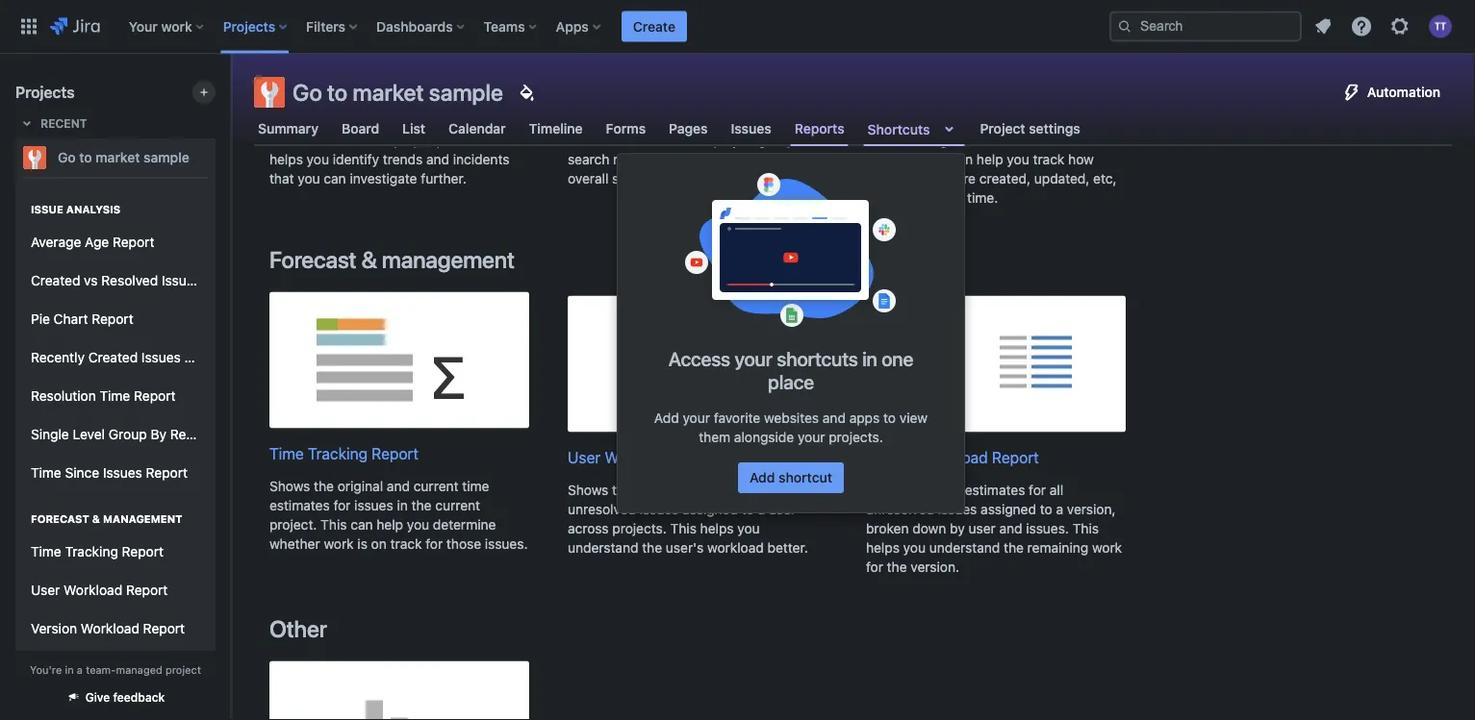 Task type: describe. For each thing, give the bounding box(es) containing it.
for up remaining
[[1029, 483, 1046, 499]]

on
[[371, 537, 387, 553]]

workload up team-
[[64, 583, 122, 599]]

your
[[129, 18, 158, 34]]

project
[[980, 121, 1026, 137]]

2 vertical spatial in
[[65, 664, 74, 677]]

1 horizontal spatial time tracking report link
[[269, 293, 529, 466]]

help image
[[1350, 15, 1373, 38]]

apps button
[[550, 11, 608, 42]]

set
[[280, 133, 300, 148]]

add to starred image
[[210, 146, 233, 169]]

estimates inside shows the original and current time estimates for issues in the current project. this can help you determine whether work is on track for those issues.
[[269, 498, 330, 514]]

shortcuts button
[[864, 112, 965, 146]]

resolution time report
[[31, 388, 176, 404]]

original
[[338, 479, 383, 495]]

down
[[913, 521, 946, 537]]

1 horizontal spatial user workload report
[[568, 449, 722, 467]]

you left identify
[[307, 152, 329, 168]]

chart
[[54, 311, 88, 327]]

managed
[[116, 664, 162, 677]]

workload down "view"
[[922, 449, 988, 467]]

shows the time estimates for all unresolved issues assigned to a version, broken down by user and issues. this helps you understand the remaining work for the version.
[[866, 483, 1122, 576]]

recently
[[31, 350, 85, 366]]

incidents
[[453, 152, 510, 168]]

can inside shows the original and current time estimates for issues in the current project. this can help you determine whether work is on track for those issues.
[[351, 517, 373, 533]]

Search field
[[1110, 11, 1302, 42]]

team-
[[86, 664, 116, 677]]

issue
[[31, 204, 63, 216]]

for inside shows issues grouped by a particular field for a filter. this helps you group search results by a field and see the overall status of each group.
[[598, 133, 616, 148]]

group
[[758, 133, 795, 148]]

vs
[[84, 273, 98, 289]]

tracking inside group
[[65, 544, 118, 560]]

for down broken
[[866, 560, 883, 576]]

set.
[[894, 152, 917, 168]]

shortcuts
[[868, 121, 930, 137]]

shows the time estimates for all unresolved issues assigned to a user across projects. this helps you understand the user's workload better.
[[568, 483, 808, 556]]

filters
[[306, 18, 346, 34]]

help inside for a date field and project/filter, maps the issues against the date that the field was set. this can help you track how many issues were created, updated, etc, over a period of time.
[[977, 152, 1004, 168]]

filter.
[[630, 133, 662, 148]]

shows for user
[[568, 483, 609, 499]]

user inside "shows the time estimates for all unresolved issues assigned to a version, broken down by user and issues. this helps you understand the remaining work for the version."
[[969, 521, 996, 537]]

a left particular
[[729, 113, 737, 129]]

to inside shows the time estimates for all unresolved issues assigned to a user across projects. this helps you understand the user's workload better.
[[742, 502, 754, 518]]

alongside
[[734, 430, 794, 446]]

version.
[[911, 560, 960, 576]]

timeline
[[529, 121, 583, 137]]

to inside "shows the time estimates for all unresolved issues assigned to a version, broken down by user and issues. this helps you understand the remaining work for the version."
[[1040, 502, 1053, 518]]

your profile and settings image
[[1429, 15, 1452, 38]]

the inside shows the length of time taken to resolve a set of issues for a project/filter. this helps you identify trends and incidents that you can investigate further.
[[314, 113, 334, 129]]

workload up you're in a team-managed project
[[81, 621, 139, 637]]

field up search
[[568, 133, 595, 148]]

calendar link
[[445, 112, 510, 146]]

understand inside "shows the time estimates for all unresolved issues assigned to a version, broken down by user and issues. this helps you understand the remaining work for the version."
[[930, 540, 1000, 556]]

1 horizontal spatial date
[[1005, 133, 1033, 148]]

calendar
[[449, 121, 506, 137]]

0 vertical spatial sample
[[429, 79, 503, 106]]

group
[[109, 427, 147, 443]]

sidebar navigation image
[[210, 77, 252, 115]]

0 vertical spatial current
[[414, 479, 459, 495]]

feedback
[[113, 692, 165, 705]]

settings image
[[1389, 15, 1412, 38]]

identify
[[333, 152, 379, 168]]

1 vertical spatial management
[[103, 513, 182, 526]]

1 horizontal spatial go to market sample
[[293, 79, 503, 106]]

recent
[[40, 116, 87, 130]]

0 vertical spatial date
[[901, 113, 929, 129]]

group containing time tracking report
[[23, 493, 208, 654]]

your for access
[[735, 347, 773, 370]]

time since issues report
[[31, 465, 188, 481]]

apps
[[850, 410, 880, 426]]

issues inside "shows the time estimates for all unresolved issues assigned to a version, broken down by user and issues. this helps you understand the remaining work for the version."
[[938, 502, 977, 518]]

helps inside "shows the time estimates for all unresolved issues assigned to a version, broken down by user and issues. this helps you understand the remaining work for the version."
[[866, 540, 900, 556]]

project/filter,
[[990, 113, 1069, 129]]

your work
[[129, 18, 192, 34]]

add for add your favorite websites and apps to view them alongside your projects.
[[654, 410, 679, 426]]

primary element
[[12, 0, 1110, 53]]

give
[[85, 692, 110, 705]]

you inside shows the original and current time estimates for issues in the current project. this can help you determine whether work is on track for those issues.
[[407, 517, 429, 533]]

you're
[[30, 664, 62, 677]]

and inside for a date field and project/filter, maps the issues against the date that the field was set. this can help you track how many issues were created, updated, etc, over a period of time.
[[963, 113, 986, 129]]

0 horizontal spatial user workload report link
[[23, 572, 208, 610]]

a left set
[[269, 133, 277, 148]]

your work button
[[123, 11, 211, 42]]

shortcuts
[[777, 347, 858, 370]]

1 vertical spatial go
[[58, 150, 76, 166]]

create button
[[622, 11, 687, 42]]

this inside shows the original and current time estimates for issues in the current project. this can help you determine whether work is on track for those issues.
[[321, 517, 347, 533]]

0 vertical spatial time tracking report
[[269, 445, 419, 464]]

a left team-
[[77, 664, 83, 677]]

field up against
[[932, 113, 959, 129]]

teams
[[484, 18, 525, 34]]

helps inside shows the time estimates for all unresolved issues assigned to a user across projects. this helps you understand the user's workload better.
[[700, 521, 734, 537]]

favorite
[[714, 410, 761, 426]]

user workload report inside group
[[31, 583, 168, 599]]

0 horizontal spatial forecast & management
[[31, 513, 182, 526]]

you inside "shows the time estimates for all unresolved issues assigned to a version, broken down by user and issues. this helps you understand the remaining work for the version."
[[903, 540, 926, 556]]

notifications image
[[1312, 15, 1335, 38]]

is
[[357, 537, 368, 553]]

and inside "shows the time estimates for all unresolved issues assigned to a version, broken down by user and issues. this helps you understand the remaining work for the version."
[[1000, 521, 1023, 537]]

issues right resolved
[[162, 273, 201, 289]]

summary link
[[254, 112, 322, 146]]

1 horizontal spatial user workload report link
[[568, 297, 828, 470]]

single
[[31, 427, 69, 443]]

add shortcut
[[750, 470, 833, 486]]

you inside shows issues grouped by a particular field for a filter. this helps you group search results by a field and see the overall status of each group.
[[732, 133, 755, 148]]

results
[[613, 152, 655, 168]]

add for add shortcut
[[750, 470, 775, 486]]

field down maps
[[1088, 133, 1115, 148]]

timeline link
[[525, 112, 587, 146]]

pie chart report
[[31, 311, 133, 327]]

set background color image
[[515, 81, 538, 104]]

pages
[[669, 121, 708, 137]]

assigned for version workload report
[[981, 502, 1037, 518]]

projects inside popup button
[[223, 18, 275, 34]]

appswitcher icon image
[[17, 15, 40, 38]]

created vs resolved issues report link
[[23, 262, 246, 300]]

shows issues grouped by a particular field for a filter. this helps you group search results by a field and see the overall status of each group.
[[568, 113, 799, 187]]

projects. inside shows the time estimates for all unresolved issues assigned to a user across projects. this helps you understand the user's workload better.
[[612, 521, 667, 537]]

of inside for a date field and project/filter, maps the issues against the date that the field was set. this can help you track how many issues were created, updated, etc, over a period of time.
[[951, 190, 964, 206]]

1 vertical spatial time tracking report link
[[23, 533, 208, 572]]

a up trends
[[383, 133, 390, 148]]

whether
[[269, 537, 320, 553]]

for inside shows the time estimates for all unresolved issues assigned to a user across projects. this helps you understand the user's workload better.
[[731, 483, 748, 499]]

them
[[699, 430, 731, 446]]

a up results on the top
[[619, 133, 627, 148]]

level
[[73, 427, 105, 443]]

1 horizontal spatial forecast & management
[[269, 247, 515, 274]]

board
[[342, 121, 379, 137]]

this inside shows the length of time taken to resolve a set of issues for a project/filter. this helps you identify trends and incidents that you can investigate further.
[[477, 133, 503, 148]]

in inside access your shortcuts in one place
[[863, 347, 877, 370]]

give feedback button
[[55, 682, 176, 714]]

track inside for a date field and project/filter, maps the issues against the date that the field was set. this can help you track how many issues were created, updated, etc, over a period of time.
[[1033, 152, 1065, 168]]

of right board
[[380, 113, 393, 129]]

those
[[447, 537, 481, 553]]

your for add
[[683, 410, 710, 426]]

that inside shows the length of time taken to resolve a set of issues for a project/filter. this helps you identify trends and incidents that you can investigate further.
[[269, 171, 294, 187]]

teams button
[[478, 11, 544, 42]]

issues down pie chart report link at the top left
[[141, 350, 181, 366]]

and inside add your favorite websites and apps to view them alongside your projects.
[[823, 410, 846, 426]]

shortcut
[[779, 470, 833, 486]]

1 vertical spatial by
[[659, 152, 674, 168]]

status
[[612, 171, 651, 187]]

forms
[[606, 121, 646, 137]]

time inside shows the time estimates for all unresolved issues assigned to a user across projects. this helps you understand the user's workload better.
[[636, 483, 663, 499]]

1 vertical spatial market
[[96, 150, 140, 166]]

0 horizontal spatial projects
[[15, 83, 75, 102]]

for down original on the left bottom
[[333, 498, 351, 514]]

created,
[[980, 171, 1031, 187]]

unresolved for version
[[866, 502, 935, 518]]

time inside shows the length of time taken to resolve a set of issues for a project/filter. this helps you identify trends and incidents that you can investigate further.
[[397, 113, 424, 129]]

access your shortcuts in one place
[[669, 347, 914, 393]]

since
[[65, 465, 99, 481]]

time inside "shows the time estimates for all unresolved issues assigned to a version, broken down by user and issues. this helps you understand the remaining work for the version."
[[934, 483, 961, 499]]

project/filter.
[[394, 133, 473, 148]]

dashboards button
[[371, 11, 472, 42]]

work inside shows the original and current time estimates for issues in the current project. this can help you determine whether work is on track for those issues.
[[324, 537, 354, 553]]

time since issues report link
[[23, 454, 208, 493]]

1 horizontal spatial by
[[711, 113, 726, 129]]

recently created issues report link
[[23, 339, 226, 377]]

across
[[568, 521, 609, 537]]

for
[[866, 113, 887, 129]]

shows for version
[[866, 483, 907, 499]]

average age report link
[[23, 223, 208, 262]]

determine
[[433, 517, 496, 533]]

analysis
[[66, 204, 121, 216]]

0 vertical spatial version workload report link
[[866, 297, 1126, 470]]

understand inside shows the time estimates for all unresolved issues assigned to a user across projects. this helps you understand the user's workload better.
[[568, 540, 639, 556]]

0 horizontal spatial go to market sample
[[58, 150, 189, 166]]

helps inside shows issues grouped by a particular field for a filter. this helps you group search results by a field and see the overall status of each group.
[[695, 133, 729, 148]]

create project image
[[196, 85, 212, 100]]

issues down single level group by report
[[103, 465, 142, 481]]

issues up set.
[[890, 133, 929, 148]]

you're in a team-managed project
[[30, 664, 201, 677]]

shows inside shows the length of time taken to resolve a set of issues for a project/filter. this helps you identify trends and incidents that you can investigate further.
[[269, 113, 310, 129]]

for left those
[[426, 537, 443, 553]]

etc,
[[1094, 171, 1117, 187]]

maps
[[1072, 113, 1106, 129]]

issues up period
[[903, 171, 942, 187]]

1 vertical spatial version workload report link
[[23, 610, 208, 649]]

pie
[[31, 311, 50, 327]]

track inside shows the original and current time estimates for issues in the current project. this can help you determine whether work is on track for those issues.
[[390, 537, 422, 553]]



Task type: locate. For each thing, give the bounding box(es) containing it.
this inside for a date field and project/filter, maps the issues against the date that the field was set. this can help you track how many issues were created, updated, etc, over a period of time.
[[921, 152, 947, 168]]

1 horizontal spatial projects.
[[829, 430, 883, 446]]

unresolved inside "shows the time estimates for all unresolved issues assigned to a version, broken down by user and issues. this helps you understand the remaining work for the version."
[[866, 502, 935, 518]]

1 all from the left
[[752, 483, 765, 499]]

grouped
[[655, 113, 707, 129]]

go to market sample link
[[15, 139, 208, 177]]

filters button
[[300, 11, 365, 42]]

1 vertical spatial tracking
[[65, 544, 118, 560]]

1 horizontal spatial all
[[1050, 483, 1064, 499]]

0 vertical spatial user
[[568, 449, 601, 467]]

a down add shortcut button on the bottom right of page
[[758, 502, 765, 518]]

pages link
[[665, 112, 712, 146]]

1 vertical spatial track
[[390, 537, 422, 553]]

market
[[353, 79, 424, 106], [96, 150, 140, 166]]

and right original on the left bottom
[[387, 479, 410, 495]]

all for version workload report
[[1050, 483, 1064, 499]]

and up group.
[[719, 152, 742, 168]]

work down version,
[[1092, 540, 1122, 556]]

2 vertical spatial by
[[950, 521, 965, 537]]

1 vertical spatial created
[[88, 350, 138, 366]]

1 vertical spatial date
[[1005, 133, 1033, 148]]

help up "on"
[[377, 517, 403, 533]]

1 assigned from the left
[[683, 502, 738, 518]]

issues link
[[727, 112, 775, 146]]

sample up taken
[[429, 79, 503, 106]]

0 horizontal spatial date
[[901, 113, 929, 129]]

by up each
[[659, 152, 674, 168]]

0 horizontal spatial market
[[96, 150, 140, 166]]

you inside shows the time estimates for all unresolved issues assigned to a user across projects. this helps you understand the user's workload better.
[[738, 521, 760, 537]]

to inside shows the length of time taken to resolve a set of issues for a project/filter. this helps you identify trends and incidents that you can investigate further.
[[465, 113, 478, 129]]

updated,
[[1035, 171, 1090, 187]]

0 horizontal spatial management
[[103, 513, 182, 526]]

you
[[732, 133, 755, 148], [307, 152, 329, 168], [1007, 152, 1030, 168], [298, 171, 320, 187], [407, 517, 429, 533], [738, 521, 760, 537], [903, 540, 926, 556]]

list link
[[399, 112, 429, 146]]

1 horizontal spatial go
[[293, 79, 322, 106]]

and inside shows issues grouped by a particular field for a filter. this helps you group search results by a field and see the overall status of each group.
[[719, 152, 742, 168]]

your up 'them'
[[683, 410, 710, 426]]

work right your
[[161, 18, 192, 34]]

reports
[[795, 121, 845, 137]]

1 vertical spatial version
[[31, 621, 77, 637]]

0 vertical spatial go
[[293, 79, 322, 106]]

created down pie chart report link at the top left
[[88, 350, 138, 366]]

your down websites
[[798, 430, 825, 446]]

you inside for a date field and project/filter, maps the issues against the date that the field was set. this can help you track how many issues were created, updated, etc, over a period of time.
[[1007, 152, 1030, 168]]

average
[[31, 234, 81, 250]]

go to market sample up analysis
[[58, 150, 189, 166]]

workload up shows the time estimates for all unresolved issues assigned to a user across projects. this helps you understand the user's workload better.
[[605, 449, 671, 467]]

the inside shows issues grouped by a particular field for a filter. this helps you group search results by a field and see the overall status of each group.
[[771, 152, 791, 168]]

issues inside shows issues grouped by a particular field for a filter. this helps you group search results by a field and see the overall status of each group.
[[612, 113, 651, 129]]

your up the place
[[735, 347, 773, 370]]

1 horizontal spatial version workload report
[[866, 449, 1039, 467]]

1 understand from the left
[[568, 540, 639, 556]]

1 vertical spatial user
[[969, 521, 996, 537]]

go down recent
[[58, 150, 76, 166]]

issues inside tab list
[[731, 121, 772, 137]]

user inside group
[[31, 583, 60, 599]]

1 vertical spatial forecast
[[31, 513, 89, 526]]

and down the project/filter.
[[426, 152, 450, 168]]

user down add shortcut button on the bottom right of page
[[769, 502, 796, 518]]

2 assigned from the left
[[981, 502, 1037, 518]]

market up analysis
[[96, 150, 140, 166]]

estimates inside "shows the time estimates for all unresolved issues assigned to a version, broken down by user and issues. this helps you understand the remaining work for the version."
[[965, 483, 1025, 499]]

add shortcut button
[[738, 463, 844, 494]]

version
[[866, 449, 918, 467], [31, 621, 77, 637]]

date right for
[[901, 113, 929, 129]]

group.
[[704, 171, 744, 187]]

average age report
[[31, 234, 154, 250]]

you down set
[[298, 171, 320, 187]]

shows for time
[[269, 479, 310, 495]]

add inside button
[[750, 470, 775, 486]]

shows up across
[[568, 483, 609, 499]]

3 group from the top
[[23, 493, 208, 654]]

add inside add your favorite websites and apps to view them alongside your projects.
[[654, 410, 679, 426]]

for a date field and project/filter, maps the issues against the date that the field was set. this can help you track how many issues were created, updated, etc, over a period of time.
[[866, 113, 1117, 206]]

0 horizontal spatial time tracking report
[[31, 544, 164, 560]]

by
[[711, 113, 726, 129], [659, 152, 674, 168], [950, 521, 965, 537]]

this right set.
[[921, 152, 947, 168]]

0 horizontal spatial work
[[161, 18, 192, 34]]

the
[[314, 113, 334, 129], [866, 133, 886, 148], [981, 133, 1002, 148], [1065, 133, 1085, 148], [771, 152, 791, 168], [314, 479, 334, 495], [612, 483, 632, 499], [911, 483, 931, 499], [412, 498, 432, 514], [642, 540, 662, 556], [1004, 540, 1024, 556], [887, 560, 907, 576]]

and inside shows the original and current time estimates for issues in the current project. this can help you determine whether work is on track for those issues.
[[387, 479, 410, 495]]

issues. right those
[[485, 537, 528, 553]]

group
[[23, 177, 246, 721], [23, 183, 246, 499], [23, 493, 208, 654], [23, 649, 208, 721]]

time tracking report inside group
[[31, 544, 164, 560]]

field
[[932, 113, 959, 129], [568, 133, 595, 148], [1088, 133, 1115, 148], [688, 152, 715, 168]]

1 horizontal spatial track
[[1033, 152, 1065, 168]]

version workload report link
[[866, 297, 1126, 470], [23, 610, 208, 649]]

0 horizontal spatial add
[[654, 410, 679, 426]]

1 horizontal spatial that
[[1036, 133, 1061, 148]]

give feedback
[[85, 692, 165, 705]]

2 horizontal spatial by
[[950, 521, 965, 537]]

issues up filter.
[[612, 113, 651, 129]]

0 vertical spatial management
[[382, 247, 515, 274]]

by right pages
[[711, 113, 726, 129]]

assigned inside shows the time estimates for all unresolved issues assigned to a user across projects. this helps you understand the user's workload better.
[[683, 502, 738, 518]]

of down were
[[951, 190, 964, 206]]

tab list containing reports
[[243, 112, 1464, 146]]

1 vertical spatial projects
[[15, 83, 75, 102]]

1 vertical spatial time tracking report
[[31, 544, 164, 560]]

1 horizontal spatial version workload report link
[[866, 297, 1126, 470]]

this down grouped
[[665, 133, 691, 148]]

to left "view"
[[884, 410, 896, 426]]

resolve
[[481, 113, 526, 129]]

0 horizontal spatial issues.
[[485, 537, 528, 553]]

1 horizontal spatial assigned
[[981, 502, 1037, 518]]

list
[[402, 121, 426, 137]]

1 horizontal spatial version
[[866, 449, 918, 467]]

work
[[161, 18, 192, 34], [324, 537, 354, 553], [1092, 540, 1122, 556]]

& down time since issues report
[[92, 513, 100, 526]]

time tracking report down time since issues report
[[31, 544, 164, 560]]

each
[[670, 171, 700, 187]]

2 all from the left
[[1050, 483, 1064, 499]]

tracking up original on the left bottom
[[308, 445, 368, 464]]

summary
[[258, 121, 319, 137]]

many
[[866, 171, 900, 187]]

add
[[654, 410, 679, 426], [750, 470, 775, 486]]

created
[[31, 273, 80, 289], [88, 350, 138, 366]]

unresolved inside shows the time estimates for all unresolved issues assigned to a user across projects. this helps you understand the user's workload better.
[[568, 502, 636, 518]]

over
[[866, 190, 893, 206]]

work inside "shows the time estimates for all unresolved issues assigned to a version, broken down by user and issues. this helps you understand the remaining work for the version."
[[1092, 540, 1122, 556]]

version workload report up team-
[[31, 621, 185, 637]]

1 horizontal spatial management
[[382, 247, 515, 274]]

estimates for user workload report
[[667, 483, 727, 499]]

unresolved up across
[[568, 502, 636, 518]]

4 group from the top
[[23, 649, 208, 721]]

automation image
[[1341, 81, 1364, 104]]

2 unresolved from the left
[[866, 502, 935, 518]]

date
[[901, 113, 929, 129], [1005, 133, 1033, 148]]

websites
[[764, 410, 819, 426]]

was
[[866, 152, 891, 168]]

a up each
[[677, 152, 685, 168]]

issues inside shows the length of time taken to resolve a set of issues for a project/filter. this helps you identify trends and incidents that you can investigate further.
[[319, 133, 359, 148]]

1 vertical spatial &
[[92, 513, 100, 526]]

issues up down
[[938, 502, 977, 518]]

jira image
[[50, 15, 100, 38], [50, 15, 100, 38]]

helps down broken
[[866, 540, 900, 556]]

0 horizontal spatial time tracking report link
[[23, 533, 208, 572]]

track up updated,
[[1033, 152, 1065, 168]]

2 horizontal spatial your
[[798, 430, 825, 446]]

to up workload
[[742, 502, 754, 518]]

of right set
[[303, 133, 316, 148]]

you up created,
[[1007, 152, 1030, 168]]

banner containing your work
[[0, 0, 1475, 54]]

this inside shows the time estimates for all unresolved issues assigned to a user across projects. this helps you understand the user's workload better.
[[670, 521, 697, 537]]

unresolved
[[568, 502, 636, 518], [866, 502, 935, 518]]

0 horizontal spatial by
[[659, 152, 674, 168]]

0 vertical spatial forecast
[[269, 247, 356, 274]]

field up each
[[688, 152, 715, 168]]

unresolved for user
[[568, 502, 636, 518]]

1 horizontal spatial unresolved
[[866, 502, 935, 518]]

0 vertical spatial version
[[866, 449, 918, 467]]

all inside "shows the time estimates for all unresolved issues assigned to a version, broken down by user and issues. this helps you understand the remaining work for the version."
[[1050, 483, 1064, 499]]

created vs resolved issues report
[[31, 273, 246, 289]]

in inside shows the original and current time estimates for issues in the current project. this can help you determine whether work is on track for those issues.
[[397, 498, 408, 514]]

all up remaining
[[1050, 483, 1064, 499]]

date down project/filter,
[[1005, 133, 1033, 148]]

0 horizontal spatial tracking
[[65, 544, 118, 560]]

helps down set
[[269, 152, 303, 168]]

project
[[166, 664, 201, 677]]

issue analysis
[[31, 204, 121, 216]]

0 vertical spatial market
[[353, 79, 424, 106]]

to down recent
[[79, 150, 92, 166]]

1 horizontal spatial created
[[88, 350, 138, 366]]

tab list
[[243, 112, 1464, 146]]

to up remaining
[[1040, 502, 1053, 518]]

1 horizontal spatial tracking
[[308, 445, 368, 464]]

1 horizontal spatial user
[[969, 521, 996, 537]]

version workload report
[[866, 449, 1039, 467], [31, 621, 185, 637]]

for up search
[[598, 133, 616, 148]]

2 group from the top
[[23, 183, 246, 499]]

this inside shows issues grouped by a particular field for a filter. this helps you group search results by a field and see the overall status of each group.
[[665, 133, 691, 148]]

0 horizontal spatial &
[[92, 513, 100, 526]]

time inside shows the original and current time estimates for issues in the current project. this can help you determine whether work is on track for those issues.
[[462, 479, 489, 495]]

0 horizontal spatial go
[[58, 150, 76, 166]]

issues inside shows the original and current time estimates for issues in the current project. this can help you determine whether work is on track for those issues.
[[354, 498, 393, 514]]

shows up broken
[[866, 483, 907, 499]]

0 vertical spatial user workload report link
[[568, 297, 828, 470]]

version workload report down "view"
[[866, 449, 1039, 467]]

0 horizontal spatial version workload report link
[[23, 610, 208, 649]]

this inside "shows the time estimates for all unresolved issues assigned to a version, broken down by user and issues. this helps you understand the remaining work for the version."
[[1073, 521, 1099, 537]]

0 vertical spatial help
[[977, 152, 1004, 168]]

add down the "alongside"
[[750, 470, 775, 486]]

help up created,
[[977, 152, 1004, 168]]

shows inside "shows the time estimates for all unresolved issues assigned to a version, broken down by user and issues. this helps you understand the remaining work for the version."
[[866, 483, 907, 499]]

track
[[1033, 152, 1065, 168], [390, 537, 422, 553]]

track right "on"
[[390, 537, 422, 553]]

1 horizontal spatial your
[[735, 347, 773, 370]]

1 horizontal spatial can
[[351, 517, 373, 533]]

see
[[746, 152, 768, 168]]

of inside shows issues grouped by a particular field for a filter. this helps you group search results by a field and see the overall status of each group.
[[654, 171, 667, 187]]

understand up 'version.'
[[930, 540, 1000, 556]]

banner
[[0, 0, 1475, 54]]

for inside shows the length of time taken to resolve a set of issues for a project/filter. this helps you identify trends and incidents that you can investigate further.
[[362, 133, 379, 148]]

tracking
[[308, 445, 368, 464], [65, 544, 118, 560]]

and left apps
[[823, 410, 846, 426]]

2 understand from the left
[[930, 540, 1000, 556]]

resolution
[[31, 388, 96, 404]]

projects. inside add your favorite websites and apps to view them alongside your projects.
[[829, 430, 883, 446]]

understand down across
[[568, 540, 639, 556]]

can inside shows the length of time taken to resolve a set of issues for a project/filter. this helps you identify trends and incidents that you can investigate further.
[[324, 171, 346, 187]]

automation button
[[1329, 77, 1452, 108]]

a inside "shows the time estimates for all unresolved issues assigned to a version, broken down by user and issues. this helps you understand the remaining work for the version."
[[1056, 502, 1064, 518]]

user inside shows the time estimates for all unresolved issues assigned to a user across projects. this helps you understand the user's workload better.
[[769, 502, 796, 518]]

unresolved up broken
[[866, 502, 935, 518]]

0 horizontal spatial created
[[31, 273, 80, 289]]

user workload report down 'them'
[[568, 449, 722, 467]]

0 horizontal spatial your
[[683, 410, 710, 426]]

board link
[[338, 112, 383, 146]]

collapse recent projects image
[[15, 112, 38, 135]]

by
[[151, 427, 166, 443]]

0 horizontal spatial user
[[769, 502, 796, 518]]

issues up 'user's'
[[640, 502, 679, 518]]

to inside add your favorite websites and apps to view them alongside your projects.
[[884, 410, 896, 426]]

shows inside shows the time estimates for all unresolved issues assigned to a user across projects. this helps you understand the user's workload better.
[[568, 483, 609, 499]]

issues. inside "shows the time estimates for all unresolved issues assigned to a version, broken down by user and issues. this helps you understand the remaining work for the version."
[[1026, 521, 1069, 537]]

0 vertical spatial forecast & management
[[269, 247, 515, 274]]

1 horizontal spatial user
[[568, 449, 601, 467]]

1 vertical spatial current
[[435, 498, 480, 514]]

version up the you're
[[31, 621, 77, 637]]

0 horizontal spatial track
[[390, 537, 422, 553]]

0 vertical spatial &
[[361, 247, 377, 274]]

estimates
[[667, 483, 727, 499], [965, 483, 1025, 499], [269, 498, 330, 514]]

this up 'user's'
[[670, 521, 697, 537]]

projects up the sidebar navigation icon
[[223, 18, 275, 34]]

projects.
[[829, 430, 883, 446], [612, 521, 667, 537]]

0 vertical spatial projects
[[223, 18, 275, 34]]

1 unresolved from the left
[[568, 502, 636, 518]]

by inside "shows the time estimates for all unresolved issues assigned to a version, broken down by user and issues. this helps you understand the remaining work for the version."
[[950, 521, 965, 537]]

trends
[[383, 152, 423, 168]]

a inside shows the time estimates for all unresolved issues assigned to a user across projects. this helps you understand the user's workload better.
[[758, 502, 765, 518]]

forms link
[[602, 112, 650, 146]]

better.
[[768, 540, 808, 556]]

1 group from the top
[[23, 177, 246, 721]]

1 vertical spatial forecast & management
[[31, 513, 182, 526]]

version inside group
[[31, 621, 77, 637]]

issues. up remaining
[[1026, 521, 1069, 537]]

tracking down since
[[65, 544, 118, 560]]

one
[[882, 347, 914, 370]]

0 vertical spatial can
[[951, 152, 973, 168]]

0 vertical spatial in
[[863, 347, 877, 370]]

overall
[[568, 171, 609, 187]]

this down version,
[[1073, 521, 1099, 537]]

helps down grouped
[[695, 133, 729, 148]]

issues. inside shows the original and current time estimates for issues in the current project. this can help you determine whether work is on track for those issues.
[[485, 537, 528, 553]]

all inside shows the time estimates for all unresolved issues assigned to a user across projects. this helps you understand the user's workload better.
[[752, 483, 765, 499]]

workload
[[708, 540, 764, 556]]

projects
[[223, 18, 275, 34], [15, 83, 75, 102]]

0 vertical spatial by
[[711, 113, 726, 129]]

1 horizontal spatial add
[[750, 470, 775, 486]]

help inside shows the original and current time estimates for issues in the current project. this can help you determine whether work is on track for those issues.
[[377, 517, 403, 533]]

market up the length
[[353, 79, 424, 106]]

this right the project.
[[321, 517, 347, 533]]

can inside for a date field and project/filter, maps the issues against the date that the field was set. this can help you track how many issues were created, updated, etc, over a period of time.
[[951, 152, 973, 168]]

created left "vs"
[[31, 273, 80, 289]]

2 horizontal spatial can
[[951, 152, 973, 168]]

shows inside shows issues grouped by a particular field for a filter. this helps you group search results by a field and see the overall status of each group.
[[568, 113, 609, 129]]

0 vertical spatial add
[[654, 410, 679, 426]]

version,
[[1067, 502, 1116, 518]]

go up summary
[[293, 79, 322, 106]]

0 horizontal spatial sample
[[144, 150, 189, 166]]

settings
[[1029, 121, 1081, 137]]

assigned inside "shows the time estimates for all unresolved issues assigned to a version, broken down by user and issues. this helps you understand the remaining work for the version."
[[981, 502, 1037, 518]]

shows inside shows the original and current time estimates for issues in the current project. this can help you determine whether work is on track for those issues.
[[269, 479, 310, 495]]

helps up workload
[[700, 521, 734, 537]]

version workload report inside group
[[31, 621, 185, 637]]

1 horizontal spatial help
[[977, 152, 1004, 168]]

1 horizontal spatial issues.
[[1026, 521, 1069, 537]]

shows up set
[[269, 113, 310, 129]]

0 vertical spatial time tracking report link
[[269, 293, 529, 466]]

user's
[[666, 540, 704, 556]]

assigned up workload
[[683, 502, 738, 518]]

remaining
[[1028, 540, 1089, 556]]

0 horizontal spatial can
[[324, 171, 346, 187]]

project settings
[[980, 121, 1081, 137]]

you up workload
[[738, 521, 760, 537]]

forecast & management down investigate
[[269, 247, 515, 274]]

a right for
[[890, 113, 898, 129]]

estimates inside shows the time estimates for all unresolved issues assigned to a user across projects. this helps you understand the user's workload better.
[[667, 483, 727, 499]]

and inside shows the length of time taken to resolve a set of issues for a project/filter. this helps you identify trends and incidents that you can investigate further.
[[426, 152, 450, 168]]

recently created issues report
[[31, 350, 226, 366]]

1 vertical spatial add
[[750, 470, 775, 486]]

search image
[[1117, 19, 1133, 34]]

1 horizontal spatial work
[[324, 537, 354, 553]]

and
[[963, 113, 986, 129], [426, 152, 450, 168], [719, 152, 742, 168], [823, 410, 846, 426], [387, 479, 410, 495], [1000, 521, 1023, 537]]

management down further.
[[382, 247, 515, 274]]

1 horizontal spatial estimates
[[667, 483, 727, 499]]

work inside dropdown button
[[161, 18, 192, 34]]

a left version,
[[1056, 502, 1064, 518]]

0 horizontal spatial version
[[31, 621, 77, 637]]

1 horizontal spatial forecast
[[269, 247, 356, 274]]

helps inside shows the length of time taken to resolve a set of issues for a project/filter. this helps you identify trends and incidents that you can investigate further.
[[269, 152, 303, 168]]

against
[[933, 133, 978, 148]]

0 vertical spatial user workload report
[[568, 449, 722, 467]]

that down set
[[269, 171, 294, 187]]

user up across
[[568, 449, 601, 467]]

1 vertical spatial projects.
[[612, 521, 667, 537]]

user
[[568, 449, 601, 467], [31, 583, 60, 599]]

for left add shortcut
[[731, 483, 748, 499]]

2 horizontal spatial estimates
[[965, 483, 1025, 499]]

0 horizontal spatial help
[[377, 517, 403, 533]]

a right over
[[897, 190, 904, 206]]

resolved
[[101, 273, 158, 289]]

forecast
[[269, 247, 356, 274], [31, 513, 89, 526]]

shows the original and current time estimates for issues in the current project. this can help you determine whether work is on track for those issues.
[[269, 479, 528, 553]]

all
[[752, 483, 765, 499], [1050, 483, 1064, 499]]

assigned for user workload report
[[683, 502, 738, 518]]

1 horizontal spatial understand
[[930, 540, 1000, 556]]

your inside access your shortcuts in one place
[[735, 347, 773, 370]]

go to market sample
[[293, 79, 503, 106], [58, 150, 189, 166]]

can
[[951, 152, 973, 168], [324, 171, 346, 187], [351, 517, 373, 533]]

estimates for version workload report
[[965, 483, 1025, 499]]

1 vertical spatial user
[[31, 583, 60, 599]]

to up the length
[[327, 79, 348, 106]]

that down project/filter,
[[1036, 133, 1061, 148]]

in
[[863, 347, 877, 370], [397, 498, 408, 514], [65, 664, 74, 677]]

assigned up remaining
[[981, 502, 1037, 518]]

view
[[900, 410, 928, 426]]

issues inside shows the time estimates for all unresolved issues assigned to a user across projects. this helps you understand the user's workload better.
[[640, 502, 679, 518]]

shows up the project.
[[269, 479, 310, 495]]

all for user workload report
[[752, 483, 765, 499]]

0 vertical spatial tracking
[[308, 445, 368, 464]]

forecast inside group
[[31, 513, 89, 526]]

management down 'time since issues report' link
[[103, 513, 182, 526]]

1 vertical spatial sample
[[144, 150, 189, 166]]

helps
[[695, 133, 729, 148], [269, 152, 303, 168], [700, 521, 734, 537], [866, 540, 900, 556]]

0 horizontal spatial version workload report
[[31, 621, 185, 637]]

project settings link
[[976, 112, 1084, 146]]

that inside for a date field and project/filter, maps the issues against the date that the field was set. this can help you track how many issues were created, updated, etc, over a period of time.
[[1036, 133, 1061, 148]]



Task type: vqa. For each thing, say whether or not it's contained in the screenshot.
Resolution
yes



